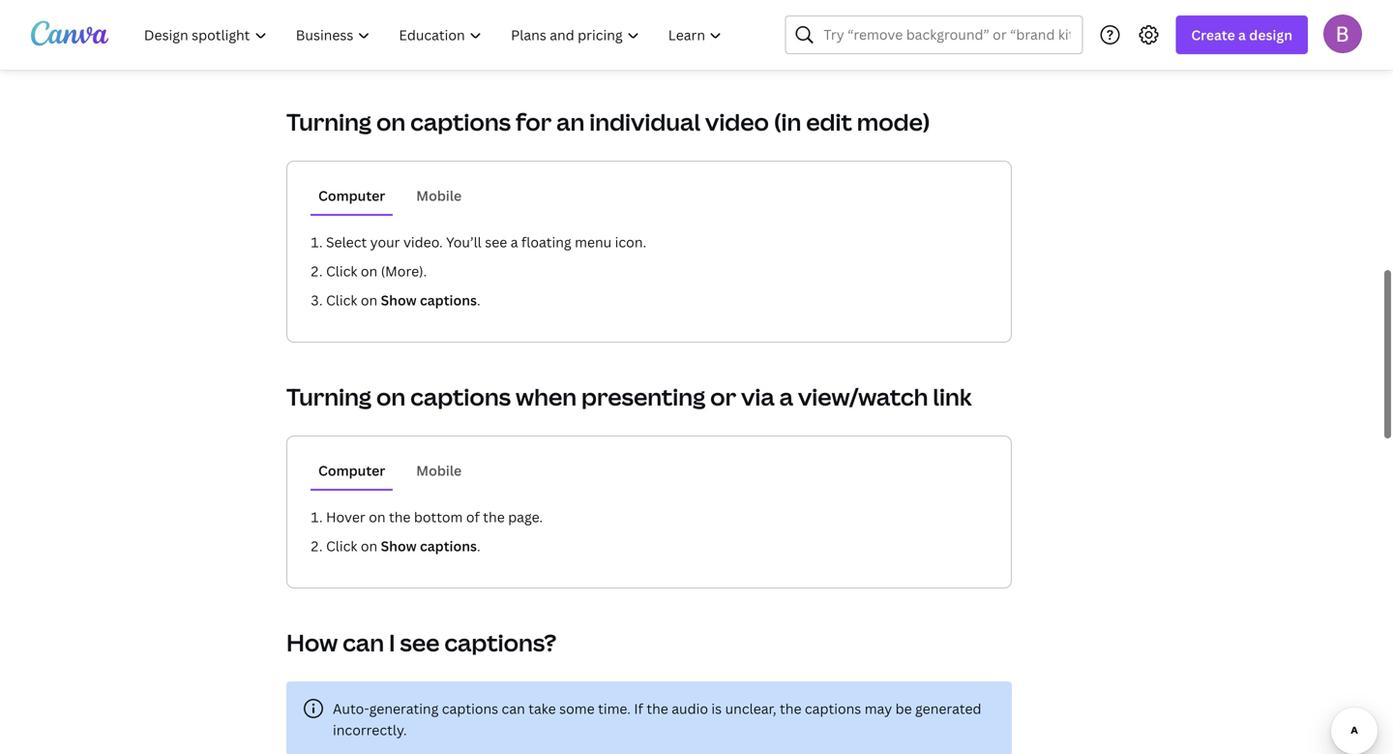 Task type: locate. For each thing, give the bounding box(es) containing it.
1 vertical spatial show
[[381, 537, 417, 555]]

individual
[[590, 106, 701, 137]]

1 turning from the top
[[287, 106, 372, 137]]

icon.
[[615, 233, 647, 251]]

.
[[477, 291, 481, 309], [477, 537, 481, 555]]

1 vertical spatial click
[[326, 291, 358, 309]]

via
[[741, 381, 775, 412]]

hover
[[326, 508, 366, 526]]

0 vertical spatial mobile
[[416, 186, 462, 205]]

1 vertical spatial can
[[502, 699, 525, 718]]

0 vertical spatial computer button
[[311, 177, 393, 214]]

your
[[370, 233, 400, 251]]

mobile button up the video.
[[409, 177, 470, 214]]

. down of
[[477, 537, 481, 555]]

when
[[516, 381, 577, 412]]

if
[[634, 699, 644, 718]]

0 vertical spatial .
[[477, 291, 481, 309]]

design
[[1250, 26, 1293, 44]]

a left the floating
[[511, 233, 518, 251]]

captions
[[411, 106, 511, 137], [420, 291, 477, 309], [411, 381, 511, 412], [420, 537, 477, 555], [442, 699, 499, 718], [805, 699, 862, 718]]

computer up hover
[[318, 461, 386, 480]]

show down hover on the bottom of the page.
[[381, 537, 417, 555]]

. down select your video. you'll see a floating menu icon.
[[477, 291, 481, 309]]

computer button up hover
[[311, 452, 393, 489]]

3 click from the top
[[326, 537, 358, 555]]

1 vertical spatial .
[[477, 537, 481, 555]]

1 computer button from the top
[[311, 177, 393, 214]]

captions down "(more)."
[[420, 291, 477, 309]]

hover on the bottom of the page.
[[326, 508, 543, 526]]

on
[[377, 106, 406, 137], [361, 262, 378, 280], [361, 291, 378, 309], [377, 381, 406, 412], [369, 508, 386, 526], [361, 537, 378, 555]]

0 vertical spatial see
[[485, 233, 507, 251]]

1 horizontal spatial a
[[780, 381, 794, 412]]

a
[[1239, 26, 1247, 44], [511, 233, 518, 251], [780, 381, 794, 412]]

or
[[711, 381, 737, 412]]

floating
[[522, 233, 572, 251]]

2 horizontal spatial a
[[1239, 26, 1247, 44]]

captions left may
[[805, 699, 862, 718]]

0 horizontal spatial can
[[343, 627, 384, 658]]

1 vertical spatial computer button
[[311, 452, 393, 489]]

turning
[[287, 106, 372, 137], [287, 381, 372, 412]]

0 vertical spatial click
[[326, 262, 358, 280]]

i
[[389, 627, 395, 658]]

incorrectly.
[[333, 721, 407, 739]]

0 vertical spatial click on show captions .
[[326, 291, 481, 309]]

turning on captions when presenting or via a view/watch link
[[287, 381, 972, 412]]

take
[[529, 699, 556, 718]]

you'll
[[446, 233, 482, 251]]

0 vertical spatial show
[[381, 291, 417, 309]]

2 . from the top
[[477, 537, 481, 555]]

captions down bottom
[[420, 537, 477, 555]]

1 mobile button from the top
[[409, 177, 470, 214]]

bottom
[[414, 508, 463, 526]]

mobile up bottom
[[416, 461, 462, 480]]

create a design button
[[1176, 15, 1309, 54]]

computer button up "select"
[[311, 177, 393, 214]]

click on (more).
[[326, 262, 427, 280]]

captions left when
[[411, 381, 511, 412]]

mobile up the video.
[[416, 186, 462, 205]]

1 vertical spatial mobile
[[416, 461, 462, 480]]

some
[[560, 699, 595, 718]]

1 vertical spatial turning
[[287, 381, 372, 412]]

1 computer from the top
[[318, 186, 386, 205]]

generated
[[916, 699, 982, 718]]

1 horizontal spatial see
[[485, 233, 507, 251]]

0 vertical spatial mobile button
[[409, 177, 470, 214]]

click down hover
[[326, 537, 358, 555]]

(more).
[[381, 262, 427, 280]]

click
[[326, 262, 358, 280], [326, 291, 358, 309], [326, 537, 358, 555]]

the right "if" on the bottom of page
[[647, 699, 669, 718]]

1 click from the top
[[326, 262, 358, 280]]

1 vertical spatial click on show captions .
[[326, 537, 481, 555]]

see
[[485, 233, 507, 251], [400, 627, 440, 658]]

how
[[287, 627, 338, 658]]

show down "(more)."
[[381, 291, 417, 309]]

can left i at left
[[343, 627, 384, 658]]

0 vertical spatial turning
[[287, 106, 372, 137]]

can inside auto-generating captions can take some time. if the audio is unclear, the captions may be generated incorrectly.
[[502, 699, 525, 718]]

computer button
[[311, 177, 393, 214], [311, 452, 393, 489]]

can left take
[[502, 699, 525, 718]]

2 vertical spatial click
[[326, 537, 358, 555]]

0 horizontal spatial a
[[511, 233, 518, 251]]

1 horizontal spatial can
[[502, 699, 525, 718]]

computer
[[318, 186, 386, 205], [318, 461, 386, 480]]

computer for hover
[[318, 461, 386, 480]]

select
[[326, 233, 367, 251]]

1 vertical spatial computer
[[318, 461, 386, 480]]

is
[[712, 699, 722, 718]]

2 computer from the top
[[318, 461, 386, 480]]

video.
[[404, 233, 443, 251]]

for
[[516, 106, 552, 137]]

can
[[343, 627, 384, 658], [502, 699, 525, 718]]

a right via
[[780, 381, 794, 412]]

2 computer button from the top
[[311, 452, 393, 489]]

turning on captions for an individual video (in edit mode)
[[287, 106, 931, 137]]

0 horizontal spatial see
[[400, 627, 440, 658]]

bob builder image
[[1324, 14, 1363, 53]]

mobile button
[[409, 177, 470, 214], [409, 452, 470, 489]]

computer button for hover
[[311, 452, 393, 489]]

click on show captions .
[[326, 291, 481, 309], [326, 537, 481, 555]]

link
[[933, 381, 972, 412]]

click down "select"
[[326, 262, 358, 280]]

1 vertical spatial see
[[400, 627, 440, 658]]

2 turning from the top
[[287, 381, 372, 412]]

click on show captions . down "(more)."
[[326, 291, 481, 309]]

show
[[381, 291, 417, 309], [381, 537, 417, 555]]

captions?
[[445, 627, 557, 658]]

the
[[389, 508, 411, 526], [483, 508, 505, 526], [647, 699, 669, 718], [780, 699, 802, 718]]

see right i at left
[[400, 627, 440, 658]]

2 click from the top
[[326, 291, 358, 309]]

the right of
[[483, 508, 505, 526]]

the left bottom
[[389, 508, 411, 526]]

0 vertical spatial a
[[1239, 26, 1247, 44]]

turning for turning on captions when presenting or via a view/watch link
[[287, 381, 372, 412]]

mode)
[[857, 106, 931, 137]]

mobile
[[416, 186, 462, 205], [416, 461, 462, 480]]

click down click on (more).
[[326, 291, 358, 309]]

0 vertical spatial computer
[[318, 186, 386, 205]]

see right you'll
[[485, 233, 507, 251]]

mobile button up bottom
[[409, 452, 470, 489]]

1 . from the top
[[477, 291, 481, 309]]

click on show captions . down hover on the bottom of the page.
[[326, 537, 481, 555]]

1 vertical spatial mobile button
[[409, 452, 470, 489]]

a left design
[[1239, 26, 1247, 44]]

be
[[896, 699, 912, 718]]

computer up "select"
[[318, 186, 386, 205]]

view/watch
[[798, 381, 929, 412]]

computer for select
[[318, 186, 386, 205]]

the right 'unclear,'
[[780, 699, 802, 718]]

2 vertical spatial a
[[780, 381, 794, 412]]



Task type: vqa. For each thing, say whether or not it's contained in the screenshot.
bottom
yes



Task type: describe. For each thing, give the bounding box(es) containing it.
(in
[[774, 106, 802, 137]]

2 mobile button from the top
[[409, 452, 470, 489]]

page.
[[508, 508, 543, 526]]

top level navigation element
[[132, 15, 739, 54]]

1 vertical spatial a
[[511, 233, 518, 251]]

edit
[[807, 106, 853, 137]]

audio
[[672, 699, 709, 718]]

1 show from the top
[[381, 291, 417, 309]]

may
[[865, 699, 893, 718]]

2 mobile from the top
[[416, 461, 462, 480]]

computer button for select
[[311, 177, 393, 214]]

captions left for
[[411, 106, 511, 137]]

an
[[557, 106, 585, 137]]

2 show from the top
[[381, 537, 417, 555]]

select your video. you'll see a floating menu icon.
[[326, 233, 647, 251]]

a inside dropdown button
[[1239, 26, 1247, 44]]

unclear,
[[726, 699, 777, 718]]

1 mobile from the top
[[416, 186, 462, 205]]

captions right generating
[[442, 699, 499, 718]]

presenting
[[582, 381, 706, 412]]

of
[[466, 508, 480, 526]]

auto-
[[333, 699, 369, 718]]

how can i see captions?
[[287, 627, 557, 658]]

2 click on show captions . from the top
[[326, 537, 481, 555]]

auto-generating captions can take some time. if the audio is unclear, the captions may be generated incorrectly.
[[333, 699, 982, 739]]

menu
[[575, 233, 612, 251]]

0 vertical spatial can
[[343, 627, 384, 658]]

create a design
[[1192, 26, 1293, 44]]

Try "remove background" or "brand kit" search field
[[824, 16, 1071, 53]]

generating
[[369, 699, 439, 718]]

turning for turning on captions for an individual video (in edit mode)
[[287, 106, 372, 137]]

video
[[706, 106, 769, 137]]

time.
[[598, 699, 631, 718]]

1 click on show captions . from the top
[[326, 291, 481, 309]]

create
[[1192, 26, 1236, 44]]



